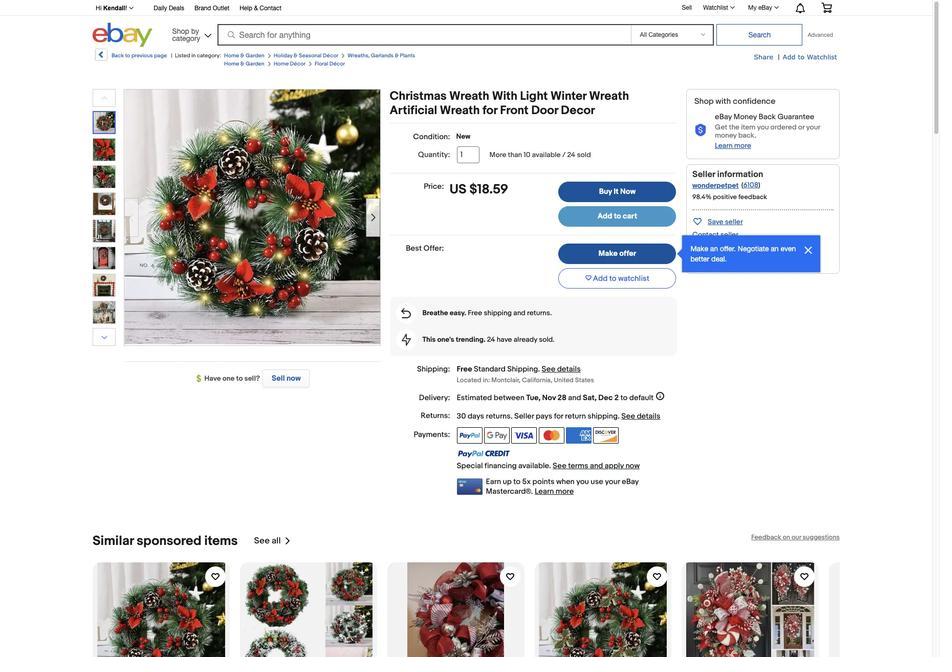 Task type: vqa. For each thing, say whether or not it's contained in the screenshot.
6d 22h $11.03 shipping Benefits charity 6D
no



Task type: locate. For each thing, give the bounding box(es) containing it.
1 vertical spatial home & garden link
[[224, 60, 264, 67]]

back.
[[738, 131, 756, 140]]

1 vertical spatial with details__icon image
[[401, 308, 411, 318]]

standard shipping . see details
[[474, 364, 581, 374]]

deal.
[[711, 255, 727, 263]]

1 horizontal spatial shop
[[694, 97, 714, 106]]

seller inside seller information wonderpetpet ( 6108 ) 98.4% positive feedback
[[692, 169, 715, 180]]

& inside account navigation
[[254, 5, 258, 12]]

0 vertical spatial shop
[[172, 27, 189, 35]]

2 vertical spatial add
[[593, 274, 608, 283]]

0 horizontal spatial seller
[[514, 411, 534, 421]]

1 vertical spatial seller
[[721, 230, 738, 239]]

with details__icon image left the get
[[694, 124, 707, 137]]

now right sell?
[[287, 374, 301, 383]]

free right easy. on the top
[[468, 309, 482, 317]]

your inside earn up to 5x points when you use your ebay mastercard®.
[[605, 477, 620, 486]]

wonderpetpet link
[[692, 181, 739, 190]]

garden
[[246, 52, 264, 59], [246, 60, 264, 67]]

add inside 'button'
[[593, 274, 608, 283]]

1 vertical spatial see details link
[[621, 411, 660, 421]]

details down "default"
[[637, 411, 660, 421]]

0 horizontal spatial an
[[710, 245, 718, 253]]

home for holiday & seasonal décor
[[224, 52, 239, 59]]

now inside us $18.59 main content
[[626, 461, 640, 471]]

for inside christmas wreath with light winter wreath artificial wreath for front door decor
[[483, 103, 497, 118]]

advanced
[[808, 32, 833, 38]]

1 vertical spatial your
[[605, 477, 620, 486]]

watchlist down advanced
[[807, 53, 837, 61]]

0 vertical spatial learn
[[715, 141, 733, 150]]

1 vertical spatial shop
[[694, 97, 714, 106]]

to inside share | add to watchlist
[[798, 53, 805, 61]]

wonderpetpet
[[692, 181, 739, 190]]

| listed in category:
[[171, 52, 221, 59]]

with details__icon image left this
[[402, 334, 411, 346]]

between
[[494, 393, 524, 403]]

décor up floral décor link
[[323, 52, 338, 59]]

to left 5x
[[513, 477, 521, 486]]

share | add to watchlist
[[754, 53, 837, 61]]

an up other
[[710, 245, 718, 253]]

home & garden link left home décor 'link'
[[224, 60, 264, 67]]

2 garden from the top
[[246, 60, 264, 67]]

0 vertical spatial learn more link
[[715, 141, 751, 150]]

0 vertical spatial home & garden
[[224, 52, 264, 59]]

1 vertical spatial sell
[[272, 374, 285, 383]]

seller down save seller
[[721, 230, 738, 239]]

wreath right winter
[[589, 89, 629, 103]]

items left see all text box
[[204, 533, 238, 549]]

contact up visit store link
[[692, 230, 719, 239]]

home & garden for holiday
[[224, 52, 264, 59]]

us $18.59
[[450, 182, 508, 198]]

garden for home décor
[[246, 60, 264, 67]]

see terms and apply now link
[[553, 461, 640, 471]]

home & garden link for holiday & seasonal décor
[[224, 52, 264, 59]]

learn more
[[535, 486, 574, 496]]

0 horizontal spatial your
[[605, 477, 620, 486]]

décor
[[323, 52, 338, 59], [290, 60, 306, 67], [329, 60, 345, 67]]

previous
[[131, 52, 153, 59]]

picture 5 of 11 image
[[93, 220, 115, 242]]

brand outlet
[[194, 5, 229, 12]]

your right or on the right top of the page
[[806, 123, 820, 132]]

shipping
[[484, 309, 512, 317], [588, 411, 618, 421]]

garden left home décor 'link'
[[246, 60, 264, 67]]

0 vertical spatial contact
[[260, 5, 281, 12]]

|
[[171, 52, 172, 59], [778, 53, 780, 61]]

2 an from the left
[[771, 245, 779, 253]]

home for home décor
[[224, 60, 239, 67]]

light
[[520, 89, 548, 103]]

sell for sell
[[682, 4, 692, 11]]

shop for shop with confidence
[[694, 97, 714, 106]]

0 vertical spatial your
[[806, 123, 820, 132]]

shop left "by"
[[172, 27, 189, 35]]

for right pays
[[554, 411, 563, 421]]

6108
[[743, 181, 758, 189]]

see
[[692, 254, 705, 263], [542, 364, 555, 374], [621, 411, 635, 421], [553, 461, 566, 471], [254, 536, 270, 546]]

1 garden from the top
[[246, 52, 264, 59]]

0 vertical spatial watchlist
[[703, 4, 728, 11]]

sell inside 'sell now' link
[[272, 374, 285, 383]]

learn more link down money
[[715, 141, 751, 150]]

by
[[191, 27, 199, 35]]

1 horizontal spatial for
[[554, 411, 563, 421]]

free up located
[[457, 364, 472, 374]]

sell right sell?
[[272, 374, 285, 383]]

. up california,
[[538, 364, 540, 374]]

1 horizontal spatial now
[[626, 461, 640, 471]]

1 horizontal spatial back
[[759, 112, 776, 122]]

feedback
[[738, 193, 767, 201]]

you inside earn up to 5x points when you use your ebay mastercard®.
[[576, 477, 589, 486]]

to down "advanced" link
[[798, 53, 805, 61]]

1 vertical spatial you
[[576, 477, 589, 486]]

1 vertical spatial seller
[[514, 411, 534, 421]]

| left listed
[[171, 52, 172, 59]]

1 horizontal spatial items
[[725, 254, 743, 263]]

visit
[[692, 242, 707, 251]]

home & garden left home décor 'link'
[[224, 60, 264, 67]]

0 vertical spatial details
[[557, 364, 581, 374]]

shop inside the shop by category
[[172, 27, 189, 35]]

discover image
[[593, 427, 619, 443]]

more inside us $18.59 main content
[[556, 486, 574, 496]]

make for make an offer. negotiate an even better deal.
[[691, 245, 708, 253]]

1 vertical spatial more
[[556, 486, 574, 496]]

seller
[[725, 217, 743, 226], [721, 230, 738, 239]]

your right use
[[605, 477, 620, 486]]

décor down holiday & seasonal décor at the top
[[290, 60, 306, 67]]

the
[[729, 123, 740, 132]]

1 horizontal spatial more
[[734, 141, 751, 150]]

for
[[483, 103, 497, 118], [554, 411, 563, 421]]

guarantee
[[778, 112, 814, 122]]

door
[[531, 103, 558, 118]]

0 horizontal spatial shipping
[[484, 309, 512, 317]]

make an offer. negotiate an even better deal.
[[691, 245, 796, 263]]

make inside the make an offer. negotiate an even better deal.
[[691, 245, 708, 253]]

back
[[112, 52, 124, 59], [759, 112, 776, 122]]

2 home & garden link from the top
[[224, 60, 264, 67]]

floral décor
[[315, 60, 345, 67]]

add right the share
[[783, 53, 796, 61]]

0 vertical spatial with details__icon image
[[694, 124, 707, 137]]

& right help
[[254, 5, 258, 12]]

1 horizontal spatial you
[[757, 123, 769, 132]]

with details__icon image for ebay money back guarantee
[[694, 124, 707, 137]]

home & garden link right category:
[[224, 52, 264, 59]]

&
[[254, 5, 258, 12], [240, 52, 244, 59], [294, 52, 298, 59], [395, 52, 399, 59], [240, 60, 244, 67]]

0 horizontal spatial shop
[[172, 27, 189, 35]]

0 vertical spatial garden
[[246, 52, 264, 59]]

0 horizontal spatial see details link
[[542, 364, 581, 374]]

artificial
[[390, 103, 437, 118]]

ebay inside account navigation
[[758, 4, 772, 11]]

see details link up the united
[[542, 364, 581, 374]]

sponsored
[[137, 533, 201, 549]]

1 vertical spatial learn
[[535, 486, 554, 496]]

0 vertical spatial seller
[[725, 217, 743, 226]]

more
[[734, 141, 751, 150], [556, 486, 574, 496]]

0 vertical spatial ebay
[[758, 4, 772, 11]]

see details link
[[542, 364, 581, 374], [621, 411, 660, 421]]

with details__icon image left breathe
[[401, 308, 411, 318]]

add down buy
[[598, 211, 612, 221]]

see details link down "default"
[[621, 411, 660, 421]]

1 horizontal spatial learn more link
[[715, 141, 751, 150]]

1 vertical spatial add
[[598, 211, 612, 221]]

an left even
[[771, 245, 779, 253]]

daily deals
[[154, 5, 184, 12]]

0 horizontal spatial learn more link
[[535, 486, 574, 496]]

1 vertical spatial contact
[[692, 230, 719, 239]]

1 vertical spatial garden
[[246, 60, 264, 67]]

learn more link for ebay money back guarantee
[[715, 141, 751, 150]]

0 horizontal spatial ebay
[[622, 477, 639, 486]]

you left use
[[576, 477, 589, 486]]

0 horizontal spatial .
[[511, 411, 513, 421]]

1 vertical spatial watchlist
[[807, 53, 837, 61]]

0 horizontal spatial make
[[599, 249, 618, 258]]

0 vertical spatial you
[[757, 123, 769, 132]]

24 left have
[[487, 335, 495, 344]]

see down "default"
[[621, 411, 635, 421]]

add to watchlist link
[[783, 52, 837, 62]]

& left home décor
[[240, 60, 244, 67]]

offer.
[[720, 245, 736, 253]]

now
[[287, 374, 301, 383], [626, 461, 640, 471]]

0 vertical spatial back
[[112, 52, 124, 59]]

you inside ebay money back guarantee get the item you ordered or your money back. learn more
[[757, 123, 769, 132]]

buy
[[599, 187, 612, 197]]

0 horizontal spatial more
[[556, 486, 574, 496]]

shipping
[[507, 364, 538, 374]]

you right item
[[757, 123, 769, 132]]

1 horizontal spatial and
[[568, 393, 581, 403]]

0 vertical spatial and
[[513, 309, 526, 317]]

1 horizontal spatial learn
[[715, 141, 733, 150]]

back left previous
[[112, 52, 124, 59]]

& for home & garden link for home décor
[[240, 60, 244, 67]]

1 vertical spatial now
[[626, 461, 640, 471]]

picture 7 of 11 image
[[93, 274, 115, 296]]

1 horizontal spatial contact
[[692, 230, 719, 239]]

2 horizontal spatial ebay
[[758, 4, 772, 11]]

best
[[406, 244, 422, 253]]

seller inside us $18.59 main content
[[514, 411, 534, 421]]

learn more link down special financing available. see terms and apply now in the bottom of the page
[[535, 486, 574, 496]]

décor right floral
[[329, 60, 345, 67]]

picture 2 of 11 image
[[93, 139, 115, 161]]

see left all
[[254, 536, 270, 546]]

24 right /
[[567, 150, 575, 159]]

0 vertical spatial 24
[[567, 150, 575, 159]]

1 vertical spatial home & garden
[[224, 60, 264, 67]]

0 horizontal spatial for
[[483, 103, 497, 118]]

an
[[710, 245, 718, 253], [771, 245, 779, 253]]

wreaths, garlands & plants link
[[348, 52, 415, 59]]

seller information wonderpetpet ( 6108 ) 98.4% positive feedback
[[692, 169, 767, 201]]

with details__icon image for breathe easy.
[[401, 308, 411, 318]]

and up use
[[590, 461, 603, 471]]

see other items link
[[692, 254, 743, 263]]

1 horizontal spatial sell
[[682, 4, 692, 11]]

1 horizontal spatial details
[[637, 411, 660, 421]]

shop by category
[[172, 27, 200, 42]]

28
[[558, 393, 567, 403]]

back inside ebay money back guarantee get the item you ordered or your money back. learn more
[[759, 112, 776, 122]]

now right apply
[[626, 461, 640, 471]]

watchlist right sell link at top
[[703, 4, 728, 11]]

mastercard®.
[[486, 486, 533, 496]]

category
[[172, 34, 200, 42]]

seller for contact
[[721, 230, 738, 239]]

shipping up have
[[484, 309, 512, 317]]

1 horizontal spatial see details link
[[621, 411, 660, 421]]

1 horizontal spatial seller
[[692, 169, 715, 180]]

seller inside button
[[725, 217, 743, 226]]

| right share button
[[778, 53, 780, 61]]

shipping down dec
[[588, 411, 618, 421]]

us $18.59 main content
[[390, 89, 677, 496]]

1 horizontal spatial an
[[771, 245, 779, 253]]

items inside contact seller visit store see other items
[[725, 254, 743, 263]]

None submit
[[717, 24, 803, 46]]

0 vertical spatial items
[[725, 254, 743, 263]]

negotiate
[[738, 245, 769, 253]]

make offer
[[599, 249, 636, 258]]

best offer:
[[406, 244, 444, 253]]

add
[[783, 53, 796, 61], [598, 211, 612, 221], [593, 274, 608, 283]]

home & garden link
[[224, 52, 264, 59], [224, 60, 264, 67]]

1 horizontal spatial |
[[778, 53, 780, 61]]

garden left holiday
[[246, 52, 264, 59]]

ebay up the get
[[715, 112, 732, 122]]

make up better
[[691, 245, 708, 253]]

share button
[[754, 52, 773, 62]]

plants
[[400, 52, 415, 59]]

1 vertical spatial and
[[568, 393, 581, 403]]

learn inside ebay money back guarantee get the item you ordered or your money back. learn more
[[715, 141, 733, 150]]

0 horizontal spatial items
[[204, 533, 238, 549]]

1 vertical spatial back
[[759, 112, 776, 122]]

sell inside account navigation
[[682, 4, 692, 11]]

now
[[620, 187, 636, 197]]

Search for anything text field
[[219, 25, 629, 45]]

. down between
[[511, 411, 513, 421]]

shop left 'with'
[[694, 97, 714, 106]]

ebay down apply
[[622, 477, 639, 486]]

1 horizontal spatial make
[[691, 245, 708, 253]]

page
[[154, 52, 167, 59]]

to left cart
[[614, 211, 621, 221]]

2 horizontal spatial and
[[590, 461, 603, 471]]

to inside 'button'
[[609, 274, 617, 283]]

0 horizontal spatial contact
[[260, 5, 281, 12]]

see down 'visit'
[[692, 254, 705, 263]]

dollar sign image
[[196, 375, 204, 383]]

0 vertical spatial for
[[483, 103, 497, 118]]

add down make offer link in the right top of the page
[[593, 274, 608, 283]]

picture 3 of 11 image
[[93, 166, 115, 188]]

items down offer.
[[725, 254, 743, 263]]

save seller
[[708, 217, 743, 226]]

for left front
[[483, 103, 497, 118]]

back to previous page
[[112, 52, 167, 59]]

sold.
[[539, 335, 555, 344]]

earn
[[486, 477, 501, 486]]

wreath up the new
[[440, 103, 480, 118]]

2 vertical spatial and
[[590, 461, 603, 471]]

advanced link
[[803, 25, 838, 45]]

returns:
[[421, 411, 450, 420]]

seller up wonderpetpet link
[[692, 169, 715, 180]]

seller up visa image
[[514, 411, 534, 421]]

1 horizontal spatial shipping
[[588, 411, 618, 421]]

my ebay link
[[743, 2, 784, 14]]

learn down money
[[715, 141, 733, 150]]

ebay right the my
[[758, 4, 772, 11]]

and for see
[[590, 461, 603, 471]]

home
[[224, 52, 239, 59], [224, 60, 239, 67], [274, 60, 289, 67]]

ebay inside earn up to 5x points when you use your ebay mastercard®.
[[622, 477, 639, 486]]

0 vertical spatial shipping
[[484, 309, 512, 317]]

1 horizontal spatial your
[[806, 123, 820, 132]]

to left previous
[[125, 52, 130, 59]]

listed
[[175, 52, 190, 59]]

0 vertical spatial more
[[734, 141, 751, 150]]

ebay money back guarantee get the item you ordered or your money back. learn more
[[715, 112, 820, 150]]

details up the united
[[557, 364, 581, 374]]

with
[[716, 97, 731, 106]]

1 home & garden link from the top
[[224, 52, 264, 59]]

item
[[741, 123, 756, 132]]

more down back.
[[734, 141, 751, 150]]

0 vertical spatial home & garden link
[[224, 52, 264, 59]]

learn
[[715, 141, 733, 150], [535, 486, 554, 496]]

make inside us $18.59 main content
[[599, 249, 618, 258]]

with details__icon image
[[694, 124, 707, 137], [401, 308, 411, 318], [402, 334, 411, 346]]

& left plants
[[395, 52, 399, 59]]

seller right save
[[725, 217, 743, 226]]

and left the returns.
[[513, 309, 526, 317]]

have one to sell?
[[204, 374, 260, 383]]

daily deals link
[[154, 3, 184, 14]]

0 vertical spatial see details link
[[542, 364, 581, 374]]

& right category:
[[240, 52, 244, 59]]

1 home & garden from the top
[[224, 52, 264, 59]]

and right 28
[[568, 393, 581, 403]]

learn inside us $18.59 main content
[[535, 486, 554, 496]]

0 horizontal spatial learn
[[535, 486, 554, 496]]

2 vertical spatial with details__icon image
[[402, 334, 411, 346]]

. down 2
[[618, 411, 620, 421]]

to left 'watchlist'
[[609, 274, 617, 283]]

/
[[562, 150, 566, 159]]

learn right 5x
[[535, 486, 554, 496]]

2 vertical spatial ebay
[[622, 477, 639, 486]]

seller inside contact seller visit store see other items
[[721, 230, 738, 239]]

1 vertical spatial items
[[204, 533, 238, 549]]

0 horizontal spatial back
[[112, 52, 124, 59]]

0 horizontal spatial you
[[576, 477, 589, 486]]

brand
[[194, 5, 211, 12]]

& for holiday & seasonal décor link at the left top of page
[[294, 52, 298, 59]]

home & garden right category:
[[224, 52, 264, 59]]

sat,
[[583, 393, 597, 403]]

1 horizontal spatial watchlist
[[807, 53, 837, 61]]

more right points
[[556, 486, 574, 496]]

deals
[[169, 5, 184, 12]]

0 vertical spatial seller
[[692, 169, 715, 180]]

information
[[717, 169, 763, 180]]

contact inside account navigation
[[260, 5, 281, 12]]

& up home décor
[[294, 52, 298, 59]]

back up 'ordered'
[[759, 112, 776, 122]]

0 horizontal spatial sell
[[272, 374, 285, 383]]

make an offer. negotiate an even better deal. tooltip
[[682, 235, 821, 272]]

make left offer on the top of the page
[[599, 249, 618, 258]]

2
[[614, 393, 619, 403]]

1 vertical spatial learn more link
[[535, 486, 574, 496]]

trending.
[[456, 335, 485, 344]]

sell left watchlist link
[[682, 4, 692, 11]]

2 home & garden from the top
[[224, 60, 264, 67]]

see up when
[[553, 461, 566, 471]]

contact right help
[[260, 5, 281, 12]]



Task type: describe. For each thing, give the bounding box(es) containing it.
1 vertical spatial for
[[554, 411, 563, 421]]

1 vertical spatial details
[[637, 411, 660, 421]]

1 horizontal spatial .
[[538, 364, 540, 374]]

payments:
[[414, 430, 450, 439]]

money
[[734, 112, 757, 122]]

christmas wreath with light winter wreath artificial wreath for front door decor - picture 1 of 11 image
[[124, 88, 380, 344]]

points
[[533, 477, 555, 486]]

0 horizontal spatial and
[[513, 309, 526, 317]]

garden for holiday & seasonal décor
[[246, 52, 264, 59]]

floral
[[315, 60, 328, 67]]

home & garden link for home décor
[[224, 60, 264, 67]]

0 vertical spatial now
[[287, 374, 301, 383]]

christmas wreath with light winter wreath artificial wreath for front door decor
[[390, 89, 629, 118]]

décor for home décor
[[290, 60, 306, 67]]

learn more link for earn up to 5x points when you use your ebay mastercard®.
[[535, 486, 574, 496]]

none submit inside shop by category banner
[[717, 24, 803, 46]]

watchlist inside share | add to watchlist
[[807, 53, 837, 61]]

default
[[629, 393, 654, 403]]

feedback on our suggestions link
[[751, 533, 840, 541]]

$18.59
[[469, 182, 508, 198]]

front
[[500, 103, 529, 118]]

new
[[456, 132, 470, 141]]

!
[[125, 5, 127, 12]]

it
[[614, 187, 619, 197]]

hi
[[96, 5, 102, 12]]

sell for sell now
[[272, 374, 285, 383]]

apply
[[605, 461, 624, 471]]

sell link
[[677, 4, 696, 11]]

when
[[556, 477, 575, 486]]

quantity:
[[418, 150, 450, 160]]

make for make offer
[[599, 249, 618, 258]]

(
[[741, 181, 743, 189]]

have
[[497, 335, 512, 344]]

shipping:
[[417, 364, 450, 374]]

see up california,
[[542, 364, 555, 374]]

return
[[565, 411, 586, 421]]

add to watchlist button
[[559, 268, 676, 289]]

sell now link
[[260, 369, 310, 387]]

add for add to cart
[[598, 211, 612, 221]]

watchlist link
[[698, 2, 740, 14]]

sell now
[[272, 374, 301, 383]]

98.4%
[[692, 193, 711, 201]]

special financing available. see terms and apply now
[[457, 461, 640, 471]]

estimated
[[457, 393, 492, 403]]

already
[[514, 335, 537, 344]]

picture 8 of 11 image
[[93, 301, 115, 323]]

hi kendall !
[[96, 5, 127, 12]]

holiday & seasonal décor link
[[274, 52, 338, 59]]

picture 4 of 11 image
[[93, 193, 115, 215]]

christmas
[[390, 89, 447, 103]]

ebay mastercard image
[[457, 478, 482, 495]]

located
[[457, 376, 481, 384]]

decor
[[561, 103, 595, 118]]

1 vertical spatial shipping
[[588, 411, 618, 421]]

confidence
[[733, 97, 776, 106]]

décor for floral décor
[[329, 60, 345, 67]]

google pay image
[[484, 427, 510, 443]]

all
[[272, 536, 281, 546]]

paypal credit image
[[457, 450, 510, 458]]

0 horizontal spatial |
[[171, 52, 172, 59]]

kendall
[[103, 5, 125, 12]]

financing
[[485, 461, 517, 471]]

holiday & seasonal décor
[[274, 52, 338, 59]]

money
[[715, 131, 737, 140]]

with details__icon image for this one's trending.
[[402, 334, 411, 346]]

contact inside contact seller visit store see other items
[[692, 230, 719, 239]]

american express image
[[566, 427, 592, 443]]

your shopping cart image
[[821, 3, 833, 13]]

category:
[[197, 52, 221, 59]]

positive
[[713, 193, 737, 201]]

to right 2
[[621, 393, 628, 403]]

dec
[[598, 393, 613, 403]]

buy it now link
[[559, 182, 676, 202]]

paypal image
[[457, 427, 482, 443]]

watchlist
[[618, 274, 649, 283]]

account navigation
[[90, 0, 840, 16]]

ordered
[[770, 123, 797, 132]]

home & garden for home
[[224, 60, 264, 67]]

delivery:
[[419, 393, 450, 403]]

shop by category banner
[[90, 0, 840, 50]]

montclair,
[[491, 376, 520, 384]]

save seller button
[[692, 215, 743, 227]]

offer:
[[424, 244, 444, 253]]

more inside ebay money back guarantee get the item you ordered or your money back. learn more
[[734, 141, 751, 150]]

in
[[191, 52, 196, 59]]

see details link for 30 days returns . seller pays for return shipping . see details
[[621, 411, 660, 421]]

see inside contact seller visit store see other items
[[692, 254, 705, 263]]

0 vertical spatial free
[[468, 309, 482, 317]]

see details link for standard shipping . see details
[[542, 364, 581, 374]]

our
[[792, 533, 801, 541]]

1 vertical spatial free
[[457, 364, 472, 374]]

shop for shop by category
[[172, 27, 189, 35]]

states
[[575, 376, 594, 384]]

days
[[468, 411, 484, 421]]

to right the one
[[236, 374, 243, 383]]

picture 6 of 11 image
[[93, 247, 115, 269]]

seller for save
[[725, 217, 743, 226]]

daily
[[154, 5, 167, 12]]

1 vertical spatial 24
[[487, 335, 495, 344]]

visa image
[[511, 427, 537, 443]]

tue,
[[526, 393, 541, 403]]

and for nov
[[568, 393, 581, 403]]

back to previous page link
[[94, 49, 167, 69]]

See all text field
[[254, 536, 281, 546]]

us
[[450, 182, 467, 198]]

6108 link
[[743, 181, 758, 189]]

add to cart link
[[559, 206, 676, 227]]

watchlist inside account navigation
[[703, 4, 728, 11]]

master card image
[[539, 427, 564, 443]]

1 an from the left
[[710, 245, 718, 253]]

my
[[748, 4, 757, 11]]

1 horizontal spatial 24
[[567, 150, 575, 159]]

nov
[[542, 393, 556, 403]]

help & contact link
[[240, 3, 281, 14]]

breathe easy. free shipping and returns.
[[423, 309, 552, 317]]

united
[[554, 376, 574, 384]]

0 horizontal spatial details
[[557, 364, 581, 374]]

ebay inside ebay money back guarantee get the item you ordered or your money back. learn more
[[715, 112, 732, 122]]

your inside ebay money back guarantee get the item you ordered or your money back. learn more
[[806, 123, 820, 132]]

Quantity: text field
[[457, 146, 479, 163]]

with
[[492, 89, 517, 103]]

sell?
[[244, 374, 260, 383]]

see all link
[[254, 533, 291, 549]]

5x
[[522, 477, 531, 486]]

make offer link
[[559, 244, 676, 264]]

& for home & garden link associated with holiday & seasonal décor
[[240, 52, 244, 59]]

see all
[[254, 536, 281, 546]]

returns.
[[527, 309, 552, 317]]

wreath left with
[[449, 89, 489, 103]]

help & contact
[[240, 5, 281, 12]]

2 horizontal spatial .
[[618, 411, 620, 421]]

picture 1 of 11 image
[[94, 112, 115, 133]]

offer
[[619, 249, 636, 258]]

other
[[707, 254, 724, 263]]

add inside share | add to watchlist
[[783, 53, 796, 61]]

add for add to watchlist
[[593, 274, 608, 283]]

to inside earn up to 5x points when you use your ebay mastercard®.
[[513, 477, 521, 486]]

brand outlet link
[[194, 3, 229, 14]]

30 days returns . seller pays for return shipping . see details
[[457, 411, 660, 421]]



